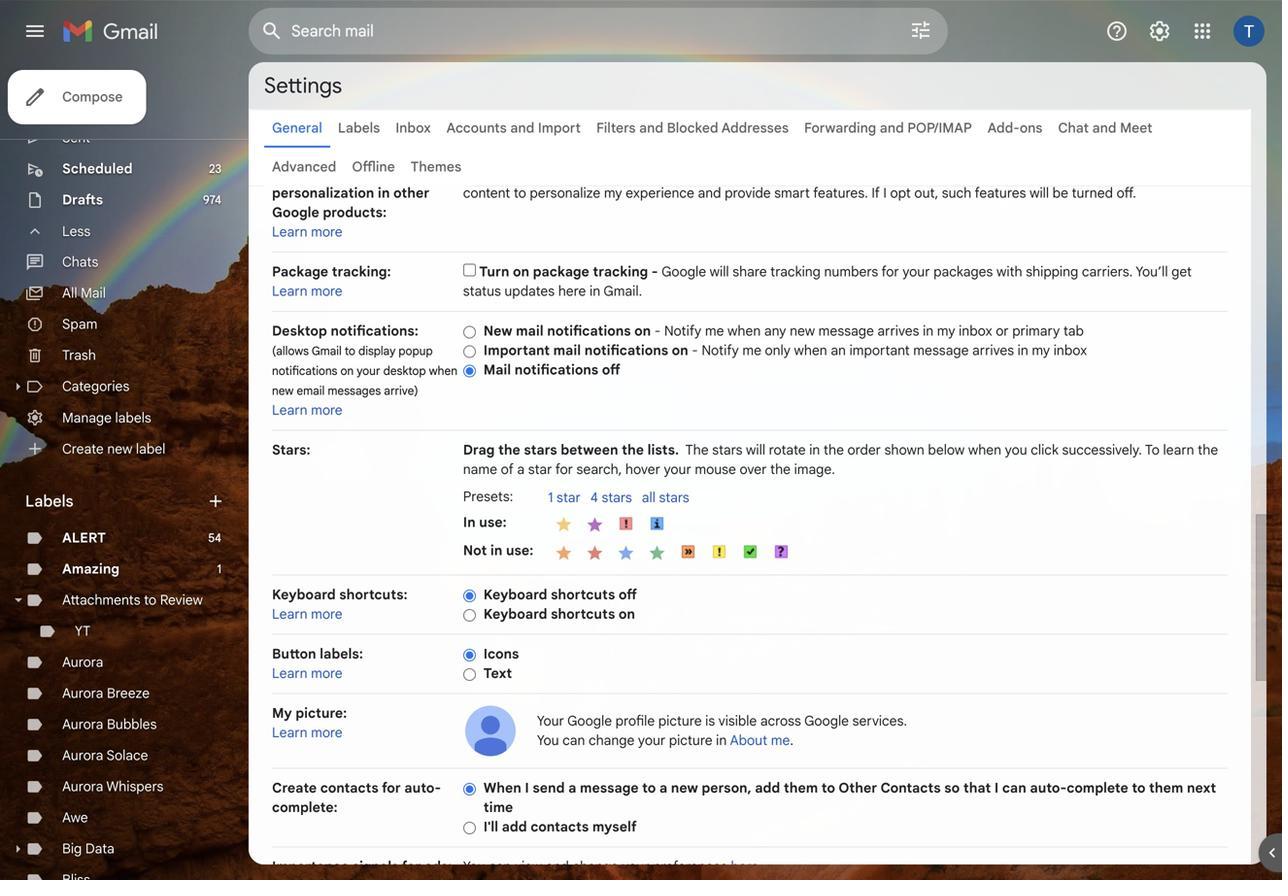 Task type: describe. For each thing, give the bounding box(es) containing it.
keyboard for keyboard shortcuts on
[[484, 606, 548, 623]]

learn more link for package
[[272, 283, 343, 300]]

gmail image
[[62, 12, 168, 51]]

can inside your google profile picture is visible across google services. you can change your picture in about me .
[[563, 732, 585, 749]]

learn inside desktop notifications: (allows gmail to display popup notifications on your desktop when new email messages arrive) learn more
[[272, 402, 308, 419]]

0 horizontal spatial can
[[489, 859, 512, 876]]

inbox link
[[396, 120, 431, 137]]

ons
[[1020, 120, 1043, 137]]

text
[[484, 665, 512, 682]]

keyboard for keyboard shortcuts off
[[484, 587, 548, 604]]

updates
[[505, 283, 555, 300]]

accounts and import
[[447, 120, 581, 137]]

23
[[209, 162, 222, 176]]

package
[[272, 263, 329, 280]]

over
[[740, 461, 767, 478]]

lists.
[[648, 442, 679, 459]]

shown
[[885, 442, 925, 459]]

provide
[[725, 185, 771, 202]]

shortcuts for on
[[551, 606, 615, 623]]

learn more link for smart
[[272, 224, 343, 241]]

package
[[533, 263, 590, 280]]

add-ons
[[988, 120, 1043, 137]]

Important mail notifications on radio
[[463, 344, 476, 359]]

your inside the stars will rotate in the order shown below when you click successively. to learn the name of a star for search, hover your mouse over the image.
[[664, 461, 692, 478]]

1 for 1 star 4 stars all stars
[[548, 489, 553, 506]]

0 vertical spatial use:
[[479, 514, 507, 531]]

share
[[733, 263, 767, 280]]

trash link
[[62, 347, 96, 364]]

learn inside smart features and personalization in other google products: learn more
[[272, 224, 308, 241]]

categories link
[[62, 378, 130, 395]]

new inside when i send a message to a new person, add them to other contacts so that i can auto-complete to them next time
[[671, 780, 699, 797]]

1 for 1
[[217, 562, 222, 577]]

whispers
[[106, 778, 164, 795]]

themes link
[[411, 158, 462, 175]]

accounts and import link
[[447, 120, 581, 137]]

data
[[85, 841, 115, 858]]

chats
[[62, 254, 99, 271]]

your inside desktop notifications: (allows gmail to display popup notifications on your desktop when new email messages arrive) learn more
[[357, 364, 380, 379]]

chat and meet link
[[1059, 120, 1153, 137]]

google right your in the left of the page
[[568, 713, 612, 730]]

visible
[[719, 713, 757, 730]]

opt
[[891, 185, 911, 202]]

to left the "other"
[[822, 780, 836, 797]]

learn more link for button
[[272, 665, 343, 682]]

the
[[686, 442, 709, 459]]

you can view and change your preferences here .
[[463, 859, 763, 876]]

addresses
[[722, 120, 789, 137]]

more for picture:
[[311, 725, 343, 742]]

may
[[996, 165, 1022, 182]]

review
[[160, 592, 203, 609]]

search mail image
[[255, 14, 290, 49]]

alert link
[[62, 530, 106, 547]]

solace
[[106, 747, 148, 764]]

chat and meet
[[1059, 120, 1153, 137]]

order
[[848, 442, 881, 459]]

add-
[[988, 120, 1020, 137]]

categories
[[62, 378, 130, 395]]

stars right all on the bottom
[[659, 489, 690, 506]]

you inside your google profile picture is visible across google services. you can change your picture in about me .
[[537, 732, 559, 749]]

0 horizontal spatial arrives
[[878, 323, 920, 340]]

google may use my email, chat, and video content to personalize my experience and provide smart features. if i opt out, such features will be turned off.
[[463, 165, 1207, 202]]

mail for new
[[516, 323, 544, 340]]

when inside the stars will rotate in the order shown below when you click successively. to learn the name of a star for search, hover your mouse over the image.
[[969, 442, 1002, 459]]

all mail
[[62, 285, 106, 302]]

me inside your google profile picture is visible across google services. you can change your picture in about me .
[[771, 732, 790, 749]]

rotate
[[769, 442, 806, 459]]

more for labels:
[[311, 665, 343, 682]]

packages
[[934, 263, 994, 280]]

filters
[[597, 120, 636, 137]]

here inside google will share tracking numbers for your packages with shipping carriers. you'll get status updates here in gmail.
[[559, 283, 586, 300]]

stars right 4
[[602, 489, 632, 506]]

sent link
[[62, 129, 90, 146]]

filters and blocked addresses
[[597, 120, 789, 137]]

turn
[[479, 263, 510, 280]]

aurora for aurora solace
[[62, 747, 103, 764]]

spam link
[[62, 316, 97, 333]]

less
[[62, 223, 91, 240]]

0 vertical spatial picture
[[659, 713, 702, 730]]

general link
[[272, 120, 323, 137]]

email,
[[1073, 165, 1109, 182]]

2 horizontal spatial i
[[995, 780, 999, 797]]

you'll
[[1136, 263, 1169, 280]]

aurora solace link
[[62, 747, 148, 764]]

and left the provide at the right of the page
[[698, 185, 722, 202]]

mail for important
[[554, 342, 581, 359]]

aurora link
[[62, 654, 103, 671]]

main menu image
[[23, 19, 47, 43]]

advanced search options image
[[902, 11, 941, 50]]

google will share tracking numbers for your packages with shipping carriers. you'll get status updates here in gmail.
[[463, 263, 1192, 300]]

icons
[[484, 646, 519, 663]]

tracking for package
[[593, 263, 648, 280]]

will inside the stars will rotate in the order shown below when you click successively. to learn the name of a star for search, hover your mouse over the image.
[[746, 442, 766, 459]]

features.
[[814, 185, 869, 202]]

1 vertical spatial here
[[731, 859, 759, 876]]

learn for my
[[272, 725, 308, 742]]

features inside smart features and personalization in other google products: learn more
[[316, 165, 371, 182]]

3 learn more link from the top
[[272, 402, 343, 419]]

view
[[515, 859, 542, 876]]

1 vertical spatial message
[[914, 342, 969, 359]]

0 horizontal spatial i
[[525, 780, 529, 797]]

your down myself
[[622, 859, 650, 876]]

in inside google will share tracking numbers for your packages with shipping carriers. you'll get status updates here in gmail.
[[590, 283, 601, 300]]

and right 'chat'
[[1093, 120, 1117, 137]]

new inside labels navigation
[[107, 440, 133, 457]]

and right filters
[[640, 120, 664, 137]]

Text radio
[[463, 667, 476, 682]]

Keyboard shortcuts off radio
[[463, 589, 476, 603]]

in down primary
[[1018, 342, 1029, 359]]

that
[[964, 780, 992, 797]]

and left import
[[511, 120, 535, 137]]

complete
[[1067, 780, 1129, 797]]

when i send a message to a new person, add them to other contacts so that i can auto-complete to them next time
[[484, 780, 1217, 816]]

package tracking: learn more
[[272, 263, 391, 300]]

google inside google will share tracking numbers for your packages with shipping carriers. you'll get status updates here in gmail.
[[662, 263, 707, 280]]

notify for notify me only when an important message arrives in my inbox
[[702, 342, 739, 359]]

the up hover
[[622, 442, 644, 459]]

scheduled
[[62, 160, 133, 177]]

the up 'of'
[[498, 442, 521, 459]]

all stars link
[[642, 489, 699, 508]]

alert
[[62, 530, 106, 547]]

new mail notifications on - notify me when any new message arrives in my inbox or primary tab
[[484, 323, 1084, 340]]

tracking:
[[332, 263, 391, 280]]

or
[[996, 323, 1009, 340]]

mail notifications off
[[484, 362, 621, 379]]

and left pop/imap
[[880, 120, 905, 137]]

1 vertical spatial star
[[557, 489, 581, 506]]

for left 'ads:'
[[402, 859, 421, 876]]

can inside when i send a message to a new person, add them to other contacts so that i can auto-complete to them next time
[[1003, 780, 1027, 797]]

star inside the stars will rotate in the order shown below when you click successively. to learn the name of a star for search, hover your mouse over the image.
[[528, 461, 552, 478]]

learn
[[1164, 442, 1195, 459]]

get
[[1172, 263, 1192, 280]]

be
[[1053, 185, 1069, 202]]

mouse
[[695, 461, 737, 478]]

scheduled link
[[62, 160, 133, 177]]

forwarding and pop/imap link
[[805, 120, 973, 137]]

any
[[765, 323, 787, 340]]

smart features and personalization in other google products: learn more
[[272, 165, 430, 241]]

to down profile
[[643, 780, 656, 797]]

1 vertical spatial use:
[[506, 542, 534, 559]]

1 star 4 stars all stars
[[548, 489, 690, 506]]

an
[[831, 342, 846, 359]]

features inside google may use my email, chat, and video content to personalize my experience and provide smart features. if i opt out, such features will be turned off.
[[975, 185, 1027, 202]]

with
[[997, 263, 1023, 280]]

and right chat, at right top
[[1147, 165, 1170, 182]]

mail inside labels navigation
[[81, 285, 106, 302]]

labels
[[115, 409, 151, 426]]

aurora whispers
[[62, 778, 164, 795]]

stars inside the stars will rotate in the order shown below when you click successively. to learn the name of a star for search, hover your mouse over the image.
[[713, 442, 743, 459]]

hover
[[626, 461, 661, 478]]

support image
[[1106, 19, 1129, 43]]

next
[[1188, 780, 1217, 797]]

1 vertical spatial change
[[573, 859, 619, 876]]

in inside the stars will rotate in the order shown below when you click successively. to learn the name of a star for search, hover your mouse over the image.
[[810, 442, 821, 459]]

your inside your google profile picture is visible across google services. you can change your picture in about me .
[[638, 732, 666, 749]]

aurora whispers link
[[62, 778, 164, 795]]

turn on package tracking -
[[479, 263, 662, 280]]

in right not
[[491, 542, 503, 559]]

more inside desktop notifications: (allows gmail to display popup notifications on your desktop when new email messages arrive) learn more
[[311, 402, 343, 419]]

add-ons link
[[988, 120, 1043, 137]]

keyboard for keyboard shortcuts: learn more
[[272, 587, 336, 604]]

all
[[62, 285, 77, 302]]

display
[[359, 344, 396, 359]]

manage labels link
[[62, 409, 151, 426]]

off for keyboard shortcuts off
[[619, 587, 637, 604]]

importance signals for ads:
[[272, 859, 452, 876]]

for inside create contacts for auto- complete:
[[382, 780, 401, 797]]

more inside smart features and personalization in other google products: learn more
[[311, 224, 343, 241]]



Task type: locate. For each thing, give the bounding box(es) containing it.
3 aurora from the top
[[62, 716, 103, 733]]

shortcuts down keyboard shortcuts off
[[551, 606, 615, 623]]

yt link
[[75, 623, 90, 640]]

i left send
[[525, 780, 529, 797]]

breeze
[[107, 685, 150, 702]]

labels navigation
[[0, 0, 249, 880]]

across
[[761, 713, 802, 730]]

1 shortcuts from the top
[[551, 587, 615, 604]]

0 vertical spatial labels
[[338, 120, 380, 137]]

shortcuts up keyboard shortcuts on
[[551, 587, 615, 604]]

learn for package
[[272, 283, 308, 300]]

1 vertical spatial mail
[[554, 342, 581, 359]]

1 horizontal spatial 1
[[548, 489, 553, 506]]

New mail notifications on radio
[[463, 325, 476, 339]]

keyboard inside keyboard shortcuts: learn more
[[272, 587, 336, 604]]

-
[[652, 263, 658, 280], [655, 323, 661, 340], [692, 342, 698, 359]]

my down primary
[[1032, 342, 1051, 359]]

will inside google will share tracking numbers for your packages with shipping carriers. you'll get status updates here in gmail.
[[710, 263, 730, 280]]

manage
[[62, 409, 112, 426]]

offline
[[352, 158, 395, 175]]

1 vertical spatial add
[[502, 819, 527, 836]]

6 learn from the top
[[272, 725, 308, 742]]

tracking up gmail.
[[593, 263, 648, 280]]

create for create contacts for auto- complete:
[[272, 780, 317, 797]]

learn up package
[[272, 224, 308, 241]]

1 tracking from the left
[[593, 263, 648, 280]]

1 horizontal spatial inbox
[[1054, 342, 1088, 359]]

can
[[563, 732, 585, 749], [1003, 780, 1027, 797], [489, 859, 512, 876]]

to left "review" at bottom left
[[144, 592, 157, 609]]

learn more link up button
[[272, 606, 343, 623]]

0 vertical spatial mail
[[81, 285, 106, 302]]

yt
[[75, 623, 90, 640]]

to right the gmail
[[345, 344, 356, 359]]

0 horizontal spatial inbox
[[959, 323, 993, 340]]

0 vertical spatial 1
[[548, 489, 553, 506]]

can right that
[[1003, 780, 1027, 797]]

message inside when i send a message to a new person, add them to other contacts so that i can auto-complete to them next time
[[580, 780, 639, 797]]

contacts inside create contacts for auto- complete:
[[320, 780, 379, 797]]

1 horizontal spatial i
[[884, 185, 887, 202]]

below
[[929, 442, 965, 459]]

services.
[[853, 713, 908, 730]]

1 learn from the top
[[272, 224, 308, 241]]

google
[[948, 165, 993, 182], [272, 204, 319, 221], [662, 263, 707, 280], [568, 713, 612, 730], [805, 713, 849, 730]]

google inside google may use my email, chat, and video content to personalize my experience and provide smart features. if i opt out, such features will be turned off.
[[948, 165, 993, 182]]

learn inside button labels: learn more
[[272, 665, 308, 682]]

1 horizontal spatial star
[[557, 489, 581, 506]]

0 horizontal spatial a
[[517, 461, 525, 478]]

0 horizontal spatial contacts
[[320, 780, 379, 797]]

0 horizontal spatial 1
[[217, 562, 222, 577]]

learn for button
[[272, 665, 308, 682]]

of
[[501, 461, 514, 478]]

add right i'll
[[502, 819, 527, 836]]

1 horizontal spatial will
[[746, 442, 766, 459]]

stars up mouse
[[713, 442, 743, 459]]

- for new mail notifications on
[[655, 323, 661, 340]]

chat
[[1059, 120, 1089, 137]]

more down email
[[311, 402, 343, 419]]

i inside google may use my email, chat, and video content to personalize my experience and provide smart features. if i opt out, such features will be turned off.
[[884, 185, 887, 202]]

new left the person,
[[671, 780, 699, 797]]

1 horizontal spatial here
[[731, 859, 759, 876]]

experience
[[626, 185, 695, 202]]

person,
[[702, 780, 752, 797]]

desktop
[[383, 364, 426, 379]]

my
[[272, 705, 292, 722]]

learn more link down email
[[272, 402, 343, 419]]

1 vertical spatial shortcuts
[[551, 606, 615, 623]]

0 vertical spatial can
[[563, 732, 585, 749]]

1 horizontal spatial arrives
[[973, 342, 1015, 359]]

about
[[730, 732, 768, 749]]

labels inside navigation
[[25, 492, 73, 511]]

3 learn from the top
[[272, 402, 308, 419]]

1 vertical spatial picture
[[669, 732, 713, 749]]

google left share
[[662, 263, 707, 280]]

features
[[316, 165, 371, 182], [975, 185, 1027, 202]]

gmail
[[312, 344, 342, 359]]

my left the or
[[938, 323, 956, 340]]

1 horizontal spatial you
[[537, 732, 559, 749]]

when
[[484, 780, 522, 797]]

and
[[511, 120, 535, 137], [640, 120, 664, 137], [880, 120, 905, 137], [1093, 120, 1117, 137], [375, 165, 400, 182], [1147, 165, 1170, 182], [698, 185, 722, 202], [546, 859, 569, 876]]

bubbles
[[107, 716, 157, 733]]

2 vertical spatial -
[[692, 342, 698, 359]]

your down display
[[357, 364, 380, 379]]

send
[[533, 780, 565, 797]]

0 vertical spatial here
[[559, 283, 586, 300]]

0 horizontal spatial add
[[502, 819, 527, 836]]

1 more from the top
[[311, 224, 343, 241]]

desktop notifications: (allows gmail to display popup notifications on your desktop when new email messages arrive) learn more
[[272, 323, 458, 419]]

image.
[[795, 461, 836, 478]]

when
[[728, 323, 761, 340], [794, 342, 828, 359], [429, 364, 458, 379], [969, 442, 1002, 459]]

1 vertical spatial .
[[759, 859, 763, 876]]

in inside your google profile picture is visible across google services. you can change your picture in about me .
[[716, 732, 727, 749]]

more inside keyboard shortcuts: learn more
[[311, 606, 343, 623]]

to inside desktop notifications: (allows gmail to display popup notifications on your desktop when new email messages arrive) learn more
[[345, 344, 356, 359]]

me left only
[[743, 342, 762, 359]]

to right 'content'
[[514, 185, 527, 202]]

use
[[1025, 165, 1047, 182]]

learn up button
[[272, 606, 308, 623]]

new up 'important mail notifications on - notify me only when an important message arrives in my inbox'
[[790, 323, 815, 340]]

when left mail notifications off radio
[[429, 364, 458, 379]]

picture image
[[463, 704, 518, 759]]

settings image
[[1149, 19, 1172, 43]]

my left experience
[[604, 185, 623, 202]]

the down the rotate
[[771, 461, 791, 478]]

2 aurora from the top
[[62, 685, 103, 702]]

0 horizontal spatial .
[[759, 859, 763, 876]]

I'll add contacts myself radio
[[463, 821, 476, 836]]

keyboard up icons
[[484, 606, 548, 623]]

for right numbers
[[882, 263, 900, 280]]

1 horizontal spatial mail
[[484, 362, 511, 379]]

create inside create contacts for auto- complete:
[[272, 780, 317, 797]]

0 vertical spatial inbox
[[959, 323, 993, 340]]

and right the view
[[546, 859, 569, 876]]

notify
[[665, 323, 702, 340], [702, 342, 739, 359]]

learn more link
[[272, 224, 343, 241], [272, 283, 343, 300], [272, 402, 343, 419], [272, 606, 343, 623], [272, 665, 343, 682], [272, 725, 343, 742]]

. right preferences
[[759, 859, 763, 876]]

0 horizontal spatial tracking
[[593, 263, 648, 280]]

0 vertical spatial add
[[755, 780, 781, 797]]

54
[[208, 531, 222, 546]]

0 vertical spatial notify
[[665, 323, 702, 340]]

between
[[561, 442, 619, 459]]

on inside desktop notifications: (allows gmail to display popup notifications on your desktop when new email messages arrive) learn more
[[341, 364, 354, 379]]

change inside your google profile picture is visible across google services. you can change your picture in about me .
[[589, 732, 635, 749]]

is
[[706, 713, 715, 730]]

0 horizontal spatial star
[[528, 461, 552, 478]]

(allows
[[272, 344, 309, 359]]

5 learn from the top
[[272, 665, 308, 682]]

2 horizontal spatial will
[[1030, 185, 1050, 202]]

off up keyboard shortcuts on
[[619, 587, 637, 604]]

4 aurora from the top
[[62, 747, 103, 764]]

0 vertical spatial features
[[316, 165, 371, 182]]

create inside labels navigation
[[62, 440, 104, 457]]

create for create new label
[[62, 440, 104, 457]]

i right that
[[995, 780, 999, 797]]

1 horizontal spatial .
[[790, 732, 794, 749]]

desktop
[[272, 323, 327, 340]]

my picture: learn more
[[272, 705, 347, 742]]

when left an at the right top of the page
[[794, 342, 828, 359]]

advanced
[[272, 158, 337, 175]]

a inside the stars will rotate in the order shown below when you click successively. to learn the name of a star for search, hover your mouse over the image.
[[517, 461, 525, 478]]

auto- inside create contacts for auto- complete:
[[405, 780, 441, 797]]

time
[[484, 799, 513, 816]]

learn down button
[[272, 665, 308, 682]]

1 them from the left
[[784, 780, 818, 797]]

1 vertical spatial inbox
[[1054, 342, 1088, 359]]

0 vertical spatial mail
[[516, 323, 544, 340]]

notifications inside desktop notifications: (allows gmail to display popup notifications on your desktop when new email messages arrive) learn more
[[272, 364, 338, 379]]

learn more link for keyboard
[[272, 606, 343, 623]]

google right across
[[805, 713, 849, 730]]

them left next
[[1150, 780, 1184, 797]]

and inside smart features and personalization in other google products: learn more
[[375, 165, 400, 182]]

add right the person,
[[755, 780, 781, 797]]

new left "label"
[[107, 440, 133, 457]]

2 them from the left
[[1150, 780, 1184, 797]]

0 vertical spatial create
[[62, 440, 104, 457]]

inbox
[[396, 120, 431, 137]]

5 learn more link from the top
[[272, 665, 343, 682]]

in inside smart features and personalization in other google products: learn more
[[378, 185, 390, 202]]

- for important mail notifications on
[[692, 342, 698, 359]]

0 vertical spatial shortcuts
[[551, 587, 615, 604]]

when inside desktop notifications: (allows gmail to display popup notifications on your desktop when new email messages arrive) learn more
[[429, 364, 458, 379]]

learn more link down package
[[272, 283, 343, 300]]

0 horizontal spatial mail
[[81, 285, 106, 302]]

off
[[602, 362, 621, 379], [619, 587, 637, 604]]

off for mail notifications off
[[602, 362, 621, 379]]

learn inside package tracking: learn more
[[272, 283, 308, 300]]

2 vertical spatial will
[[746, 442, 766, 459]]

0 horizontal spatial auto-
[[405, 780, 441, 797]]

0 horizontal spatial create
[[62, 440, 104, 457]]

me down across
[[771, 732, 790, 749]]

your down lists.
[[664, 461, 692, 478]]

4 more from the top
[[311, 606, 343, 623]]

message
[[819, 323, 875, 340], [914, 342, 969, 359], [580, 780, 639, 797]]

to
[[514, 185, 527, 202], [345, 344, 356, 359], [144, 592, 157, 609], [643, 780, 656, 797], [822, 780, 836, 797], [1132, 780, 1146, 797]]

0 horizontal spatial message
[[580, 780, 639, 797]]

Search mail text field
[[292, 21, 855, 41]]

forwarding
[[805, 120, 877, 137]]

1 vertical spatial labels
[[25, 492, 73, 511]]

0 horizontal spatial you
[[463, 859, 485, 876]]

1 vertical spatial features
[[975, 185, 1027, 202]]

star right 'of'
[[528, 461, 552, 478]]

attachments
[[62, 592, 141, 609]]

1 horizontal spatial me
[[743, 342, 762, 359]]

keyboard shortcuts off
[[484, 587, 637, 604]]

awe
[[62, 810, 88, 827]]

. down across
[[790, 732, 794, 749]]

complete:
[[272, 799, 338, 816]]

here down turn on package tracking -
[[559, 283, 586, 300]]

can down your in the left of the page
[[563, 732, 585, 749]]

labels for labels heading
[[25, 492, 73, 511]]

0 vertical spatial message
[[819, 323, 875, 340]]

tracking inside google will share tracking numbers for your packages with shipping carriers. you'll get status updates here in gmail.
[[771, 263, 821, 280]]

your left packages on the top of the page
[[903, 263, 931, 280]]

learn down package
[[272, 283, 308, 300]]

1 vertical spatial create
[[272, 780, 317, 797]]

2 more from the top
[[311, 283, 343, 300]]

the right learn
[[1198, 442, 1219, 459]]

picture left is
[[659, 713, 702, 730]]

for inside google will share tracking numbers for your packages with shipping carriers. you'll get status updates here in gmail.
[[882, 263, 900, 280]]

more down products:
[[311, 224, 343, 241]]

importance
[[272, 859, 349, 876]]

1 horizontal spatial contacts
[[531, 819, 589, 836]]

picture:
[[296, 705, 347, 722]]

learn down 'my'
[[272, 725, 308, 742]]

1 vertical spatial can
[[1003, 780, 1027, 797]]

learn inside my picture: learn more
[[272, 725, 308, 742]]

6 more from the top
[[311, 725, 343, 742]]

new left email
[[272, 384, 294, 398]]

1 vertical spatial notify
[[702, 342, 739, 359]]

more up 'labels:'
[[311, 606, 343, 623]]

more inside package tracking: learn more
[[311, 283, 343, 300]]

more down 'labels:'
[[311, 665, 343, 682]]

will inside google may use my email, chat, and video content to personalize my experience and provide smart features. if i opt out, such features will be turned off.
[[1030, 185, 1050, 202]]

1 vertical spatial you
[[463, 859, 485, 876]]

0 horizontal spatial features
[[316, 165, 371, 182]]

0 vertical spatial arrives
[[878, 323, 920, 340]]

arrives down the or
[[973, 342, 1015, 359]]

message right important
[[914, 342, 969, 359]]

me
[[705, 323, 724, 340], [743, 342, 762, 359], [771, 732, 790, 749]]

to inside google may use my email, chat, and video content to personalize my experience and provide smart features. if i opt out, such features will be turned off.
[[514, 185, 527, 202]]

0 horizontal spatial mail
[[516, 323, 544, 340]]

None search field
[[249, 8, 949, 54]]

more down package
[[311, 283, 343, 300]]

pop/imap
[[908, 120, 973, 137]]

labels heading
[[25, 492, 206, 511]]

0 horizontal spatial labels
[[25, 492, 73, 511]]

1 down 54
[[217, 562, 222, 577]]

more for shortcuts:
[[311, 606, 343, 623]]

add inside when i send a message to a new person, add them to other contacts so that i can auto-complete to them next time
[[755, 780, 781, 797]]

manage labels
[[62, 409, 151, 426]]

create contacts for auto- complete:
[[272, 780, 441, 816]]

0 vertical spatial -
[[652, 263, 658, 280]]

my up be
[[1051, 165, 1069, 182]]

1 horizontal spatial create
[[272, 780, 317, 797]]

picture down is
[[669, 732, 713, 749]]

2 horizontal spatial a
[[660, 780, 668, 797]]

more down picture:
[[311, 725, 343, 742]]

2 horizontal spatial me
[[771, 732, 790, 749]]

arrives up important
[[878, 323, 920, 340]]

Mail notifications off radio
[[463, 364, 476, 378]]

more inside button labels: learn more
[[311, 665, 343, 682]]

2 vertical spatial can
[[489, 859, 512, 876]]

2 tracking from the left
[[771, 263, 821, 280]]

auto- left when i send a message to a new person, add them to other contacts so that i can auto-complete to them next time radio
[[405, 780, 441, 797]]

None checkbox
[[463, 264, 476, 276]]

0 horizontal spatial them
[[784, 780, 818, 797]]

1 horizontal spatial mail
[[554, 342, 581, 359]]

1 horizontal spatial add
[[755, 780, 781, 797]]

0 vertical spatial .
[[790, 732, 794, 749]]

2 vertical spatial me
[[771, 732, 790, 749]]

will down use
[[1030, 185, 1050, 202]]

2 shortcuts from the top
[[551, 606, 615, 623]]

aurora bubbles
[[62, 716, 157, 733]]

google up such on the right
[[948, 165, 993, 182]]

6 learn more link from the top
[[272, 725, 343, 742]]

0 vertical spatial you
[[537, 732, 559, 749]]

mail right all
[[81, 285, 106, 302]]

1 horizontal spatial labels
[[338, 120, 380, 137]]

1 aurora from the top
[[62, 654, 103, 671]]

1 horizontal spatial message
[[819, 323, 875, 340]]

carriers.
[[1082, 263, 1133, 280]]

labels:
[[320, 646, 363, 663]]

in use:
[[463, 514, 507, 531]]

tracking right share
[[771, 263, 821, 280]]

new inside desktop notifications: (allows gmail to display popup notifications on your desktop when new email messages arrive) learn more
[[272, 384, 294, 398]]

click
[[1031, 442, 1059, 459]]

in down packages on the top of the page
[[923, 323, 934, 340]]

other
[[394, 185, 430, 202]]

them left the "other"
[[784, 780, 818, 797]]

settings
[[264, 72, 342, 99]]

a right 'of'
[[517, 461, 525, 478]]

smart
[[272, 165, 312, 182]]

me for only
[[743, 342, 762, 359]]

shortcuts for off
[[551, 587, 615, 604]]

learn more link for my
[[272, 725, 343, 742]]

less button
[[0, 216, 233, 247]]

inbox down tab
[[1054, 342, 1088, 359]]

google inside smart features and personalization in other google products: learn more
[[272, 204, 319, 221]]

aurora for aurora link
[[62, 654, 103, 671]]

awe link
[[62, 810, 88, 827]]

2 learn more link from the top
[[272, 283, 343, 300]]

4 learn more link from the top
[[272, 606, 343, 623]]

learn inside keyboard shortcuts: learn more
[[272, 606, 308, 623]]

in left other
[[378, 185, 390, 202]]

aurora breeze
[[62, 685, 150, 702]]

1 horizontal spatial tracking
[[771, 263, 821, 280]]

create down manage
[[62, 440, 104, 457]]

and up other
[[375, 165, 400, 182]]

1 vertical spatial me
[[743, 342, 762, 359]]

learn for keyboard
[[272, 606, 308, 623]]

1 auto- from the left
[[405, 780, 441, 797]]

0 vertical spatial off
[[602, 362, 621, 379]]

contacts
[[320, 780, 379, 797], [531, 819, 589, 836]]

1 horizontal spatial them
[[1150, 780, 1184, 797]]

myself
[[593, 819, 637, 836]]

1 vertical spatial contacts
[[531, 819, 589, 836]]

i
[[884, 185, 887, 202], [525, 780, 529, 797], [995, 780, 999, 797]]

stars:
[[272, 442, 311, 459]]

shortcuts:
[[339, 587, 408, 604]]

1 vertical spatial arrives
[[973, 342, 1015, 359]]

change down profile
[[589, 732, 635, 749]]

popup
[[399, 344, 433, 359]]

5 aurora from the top
[[62, 778, 103, 795]]

learn down email
[[272, 402, 308, 419]]

you down your in the left of the page
[[537, 732, 559, 749]]

here link
[[731, 859, 759, 876]]

when left the any
[[728, 323, 761, 340]]

keyboard up button
[[272, 587, 336, 604]]

will up over
[[746, 442, 766, 459]]

aurora for aurora bubbles
[[62, 716, 103, 733]]

0 vertical spatial will
[[1030, 185, 1050, 202]]

aurora for aurora whispers
[[62, 778, 103, 795]]

1 vertical spatial 1
[[217, 562, 222, 577]]

spam
[[62, 316, 97, 333]]

1 horizontal spatial a
[[569, 780, 577, 797]]

labels up alert
[[25, 492, 73, 511]]

me for when
[[705, 323, 724, 340]]

aurora down aurora bubbles at the bottom left of the page
[[62, 747, 103, 764]]

mail
[[516, 323, 544, 340], [554, 342, 581, 359]]

0 vertical spatial change
[[589, 732, 635, 749]]

aurora for aurora breeze
[[62, 685, 103, 702]]

for inside the stars will rotate in the order shown below when you click successively. to learn the name of a star for search, hover your mouse over the image.
[[556, 461, 573, 478]]

you right 'ads:'
[[463, 859, 485, 876]]

aurora up aurora solace link
[[62, 716, 103, 733]]

can left the view
[[489, 859, 512, 876]]

more for tracking:
[[311, 283, 343, 300]]

tracking for share
[[771, 263, 821, 280]]

1 vertical spatial off
[[619, 587, 637, 604]]

your inside google will share tracking numbers for your packages with shipping carriers. you'll get status updates here in gmail.
[[903, 263, 931, 280]]

0 horizontal spatial me
[[705, 323, 724, 340]]

labels for labels link
[[338, 120, 380, 137]]

4 learn from the top
[[272, 606, 308, 623]]

When I send a message to a new person, add them to Other Contacts so that I can auto-complete to them next time radio
[[463, 782, 476, 797]]

message up myself
[[580, 780, 639, 797]]

the up image.
[[824, 442, 844, 459]]

0 vertical spatial contacts
[[320, 780, 379, 797]]

2 auto- from the left
[[1031, 780, 1067, 797]]

stars left between
[[524, 442, 557, 459]]

1 learn more link from the top
[[272, 224, 343, 241]]

5 more from the top
[[311, 665, 343, 682]]

0 horizontal spatial here
[[559, 283, 586, 300]]

to right complete
[[1132, 780, 1146, 797]]

in up image.
[[810, 442, 821, 459]]

3 more from the top
[[311, 402, 343, 419]]

1 inside labels navigation
[[217, 562, 222, 577]]

the
[[498, 442, 521, 459], [622, 442, 644, 459], [824, 442, 844, 459], [1198, 442, 1219, 459], [771, 461, 791, 478]]

Icons radio
[[463, 648, 476, 663]]

Keyboard shortcuts on radio
[[463, 608, 476, 623]]

them
[[784, 780, 818, 797], [1150, 780, 1184, 797]]

in down visible
[[716, 732, 727, 749]]

notify for notify me when any new message arrives in my inbox or primary tab
[[665, 323, 702, 340]]

create new label
[[62, 440, 166, 457]]

auto- inside when i send a message to a new person, add them to other contacts so that i can auto-complete to them next time
[[1031, 780, 1067, 797]]

1 vertical spatial -
[[655, 323, 661, 340]]

2 horizontal spatial can
[[1003, 780, 1027, 797]]

0 vertical spatial me
[[705, 323, 724, 340]]

. inside your google profile picture is visible across google services. you can change your picture in about me .
[[790, 732, 794, 749]]

a right send
[[569, 780, 577, 797]]

ads:
[[425, 859, 452, 876]]

to inside labels navigation
[[144, 592, 157, 609]]

mail down important
[[484, 362, 511, 379]]

google down the personalization at the top of the page
[[272, 204, 319, 221]]

2 learn from the top
[[272, 283, 308, 300]]

more inside my picture: learn more
[[311, 725, 343, 742]]

personalize
[[530, 185, 601, 202]]

1 horizontal spatial can
[[563, 732, 585, 749]]

you
[[537, 732, 559, 749], [463, 859, 485, 876]]

0 horizontal spatial will
[[710, 263, 730, 280]]

i'll
[[484, 819, 499, 836]]

1 vertical spatial mail
[[484, 362, 511, 379]]

label
[[136, 440, 166, 457]]

notify left only
[[702, 342, 739, 359]]

successively.
[[1063, 442, 1143, 459]]



Task type: vqa. For each thing, say whether or not it's contained in the screenshot.
Cancel
no



